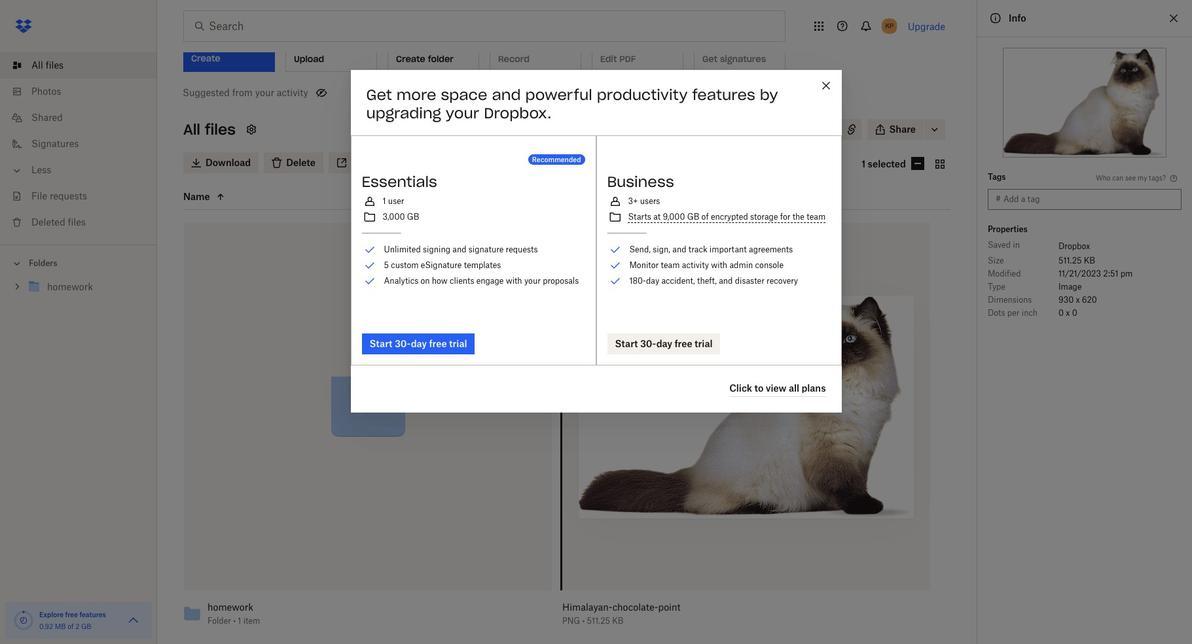 Task type: vqa. For each thing, say whether or not it's contained in the screenshot.
Canvas Upload Course Files Or Assignments Straight From Dropbox To Canvas
no



Task type: describe. For each thing, give the bounding box(es) containing it.
kb inside himalayan-chocolate-point png • 511.25 kb
[[612, 617, 624, 626]]

0 vertical spatial team
[[807, 212, 826, 222]]

business
[[607, 172, 674, 191]]

custom
[[391, 260, 419, 270]]

from
[[232, 87, 253, 98]]

quota usage element
[[13, 611, 34, 632]]

type
[[988, 282, 1006, 292]]

620
[[1082, 295, 1097, 305]]

recommended
[[532, 155, 581, 163]]

2 0 from the left
[[1072, 308, 1077, 318]]

1 vertical spatial activity
[[682, 260, 709, 270]]

explore free features 0.92 mb of 2 gb
[[39, 611, 106, 631]]

day for business
[[656, 338, 672, 349]]

encrypted
[[711, 212, 748, 222]]

space
[[441, 85, 487, 104]]

productivity
[[597, 85, 688, 104]]

clients
[[450, 276, 474, 286]]

create folder
[[396, 54, 454, 65]]

pm
[[1121, 269, 1133, 279]]

files for deleted files link
[[68, 217, 86, 228]]

properties
[[988, 225, 1028, 234]]

30- for essentials
[[395, 338, 411, 349]]

image
[[1059, 282, 1082, 292]]

0.92
[[39, 623, 53, 631]]

5
[[384, 260, 389, 270]]

1 inside homework folder • 1 item
[[238, 617, 241, 626]]

trial for business
[[695, 338, 713, 349]]

get
[[366, 85, 392, 104]]

per
[[1007, 308, 1020, 318]]

and right sign,
[[673, 245, 686, 254]]

disaster
[[735, 276, 765, 286]]

• inside homework folder • 1 item
[[233, 617, 236, 626]]

free for essentials
[[429, 338, 447, 349]]

proposals
[[543, 276, 579, 286]]

important
[[710, 245, 747, 254]]

all inside list item
[[31, 60, 43, 71]]

free for business
[[675, 338, 692, 349]]

unlimited
[[384, 245, 421, 254]]

free inside "explore free features 0.92 mb of 2 gb"
[[65, 611, 78, 619]]

930
[[1059, 295, 1074, 305]]

1 horizontal spatial with
[[711, 260, 727, 270]]

at
[[653, 212, 661, 222]]

0 horizontal spatial with
[[506, 276, 522, 286]]

dropbox image
[[10, 13, 37, 39]]

gb inside "explore free features 0.92 mb of 2 gb"
[[81, 623, 91, 631]]

deleted
[[31, 217, 65, 228]]

click
[[729, 383, 752, 394]]

who
[[1096, 174, 1111, 182]]

signature
[[469, 245, 504, 254]]

png
[[562, 617, 580, 626]]

day down monitor
[[646, 276, 659, 286]]

info
[[1009, 12, 1026, 24]]

view
[[766, 383, 787, 394]]

2:51
[[1103, 269, 1118, 279]]

for
[[780, 212, 790, 222]]

himalayan-chocolate-point button
[[562, 602, 896, 614]]

dots
[[988, 308, 1005, 318]]

folders
[[29, 259, 57, 268]]

get more space and powerful productivity features by upgrading your dropbox.
[[366, 85, 778, 122]]

all files link
[[10, 52, 157, 79]]

features inside "explore free features 0.92 mb of 2 gb"
[[79, 611, 106, 619]]

3,000
[[383, 212, 405, 222]]

1 for 1 selected
[[862, 158, 866, 169]]

shared
[[31, 112, 63, 123]]

less image
[[10, 164, 24, 177]]

requests inside dialog
[[506, 245, 538, 254]]

name
[[183, 191, 210, 202]]

file requests link
[[10, 183, 157, 209]]

admin
[[730, 260, 753, 270]]

0 horizontal spatial team
[[661, 260, 680, 270]]

chocolate-
[[613, 602, 658, 613]]

deleted files
[[31, 217, 86, 228]]

sign,
[[653, 245, 670, 254]]

x for 0
[[1066, 308, 1070, 318]]

analytics
[[384, 276, 418, 286]]

see
[[1125, 174, 1136, 182]]

access
[[805, 124, 830, 134]]

the
[[793, 212, 805, 222]]

5 custom esignature templates
[[384, 260, 501, 270]]

3+
[[628, 196, 638, 206]]

start 30-day free trial for business
[[615, 338, 713, 349]]

you
[[770, 124, 784, 134]]

of inside dialog
[[702, 212, 709, 222]]

folder
[[208, 617, 231, 626]]

by
[[760, 85, 778, 104]]

homework
[[208, 602, 253, 613]]

signing
[[423, 245, 450, 254]]

homework button
[[208, 602, 523, 614]]

upgrading
[[366, 104, 441, 122]]

file requests
[[31, 191, 87, 202]]

files for all files link
[[46, 60, 64, 71]]

who can see my tags?
[[1096, 174, 1166, 182]]

unlimited signing and signature requests
[[384, 245, 538, 254]]

plans
[[802, 383, 826, 394]]

photos
[[31, 86, 61, 97]]

180-day accident, theft, and disaster recovery
[[629, 276, 798, 286]]

how
[[432, 276, 448, 286]]

who can see my tags? image
[[1169, 173, 1179, 184]]

accident,
[[661, 276, 695, 286]]

close right sidebar image
[[1166, 10, 1182, 26]]

folders button
[[0, 253, 157, 273]]

homework folder • 1 item
[[208, 602, 260, 626]]

share
[[889, 124, 916, 135]]

and right theft,
[[719, 276, 733, 286]]

start 30-day free trial button for essentials
[[362, 334, 475, 354]]

storage
[[750, 212, 778, 222]]



Task type: locate. For each thing, give the bounding box(es) containing it.
free down how
[[429, 338, 447, 349]]

track
[[689, 245, 707, 254]]

your right more
[[446, 104, 479, 122]]

30- down 180-
[[640, 338, 656, 349]]

0 vertical spatial features
[[692, 85, 755, 104]]

your inside 'get more space and powerful productivity features by upgrading your dropbox.'
[[446, 104, 479, 122]]

send, sign, and track important agreements
[[629, 245, 793, 254]]

shared link
[[10, 105, 157, 131]]

requests up deleted files
[[50, 191, 87, 202]]

tags?
[[1149, 174, 1166, 182]]

features right explore
[[79, 611, 106, 619]]

2 start 30-day free trial button from the left
[[607, 334, 720, 354]]

files inside list item
[[46, 60, 64, 71]]

activity down 'track'
[[682, 260, 709, 270]]

11/21/2023 2:51 pm
[[1059, 269, 1133, 279]]

1 horizontal spatial your
[[446, 104, 479, 122]]

monitor team activity with admin console
[[629, 260, 784, 270]]

1 inside dialog
[[383, 196, 386, 206]]

0 vertical spatial requests
[[50, 191, 87, 202]]

himalayan-chocolate-point png • 511.25 kb
[[562, 602, 681, 626]]

0 down 930 x 620 at the right top of page
[[1072, 308, 1077, 318]]

kb down chocolate-
[[612, 617, 624, 626]]

item
[[243, 617, 260, 626]]

0 horizontal spatial start 30-day free trial
[[370, 338, 467, 349]]

selected
[[868, 158, 906, 169]]

0 horizontal spatial •
[[233, 617, 236, 626]]

day
[[646, 276, 659, 286], [411, 338, 427, 349], [656, 338, 672, 349]]

/himalayan chocolate point.png image
[[1003, 48, 1167, 158]]

start 30-day free trial
[[370, 338, 467, 349], [615, 338, 713, 349]]

of left encrypted
[[702, 212, 709, 222]]

x left 620
[[1076, 295, 1080, 305]]

suggested from your activity
[[183, 87, 308, 98]]

gb right 2 on the left bottom of the page
[[81, 623, 91, 631]]

signatures link
[[10, 131, 157, 157]]

create folder button
[[388, 22, 479, 72]]

1 start from the left
[[370, 338, 392, 349]]

suggested
[[183, 87, 230, 98]]

files up photos
[[46, 60, 64, 71]]

day for essentials
[[411, 338, 427, 349]]

1 trial from the left
[[449, 338, 467, 349]]

0 horizontal spatial trial
[[449, 338, 467, 349]]

1 horizontal spatial 1
[[383, 196, 386, 206]]

2
[[75, 623, 79, 631]]

modified
[[988, 269, 1021, 279]]

your right from
[[255, 87, 274, 98]]

0 horizontal spatial requests
[[50, 191, 87, 202]]

1 horizontal spatial kb
[[1084, 256, 1095, 266]]

list
[[0, 45, 157, 245]]

1 left item
[[238, 617, 241, 626]]

all
[[31, 60, 43, 71], [183, 120, 200, 139]]

0 vertical spatial 1
[[862, 158, 866, 169]]

folder
[[428, 54, 454, 65]]

2 horizontal spatial 1
[[862, 158, 866, 169]]

2 • from the left
[[582, 617, 585, 626]]

1 horizontal spatial gb
[[407, 212, 419, 222]]

1 horizontal spatial trial
[[695, 338, 713, 349]]

start 30-day free trial down accident,
[[615, 338, 713, 349]]

trial down clients
[[449, 338, 467, 349]]

0 vertical spatial of
[[702, 212, 709, 222]]

1 horizontal spatial start
[[615, 338, 638, 349]]

start for business
[[615, 338, 638, 349]]

2 start 30-day free trial from the left
[[615, 338, 713, 349]]

1 horizontal spatial •
[[582, 617, 585, 626]]

files down the suggested
[[205, 120, 236, 139]]

0 horizontal spatial x
[[1066, 308, 1070, 318]]

1 horizontal spatial all
[[183, 120, 200, 139]]

930 x 620
[[1059, 295, 1097, 305]]

0 horizontal spatial gb
[[81, 623, 91, 631]]

trial
[[449, 338, 467, 349], [695, 338, 713, 349]]

0 down 930
[[1059, 308, 1064, 318]]

users
[[640, 196, 660, 206]]

0 vertical spatial all
[[31, 60, 43, 71]]

point
[[658, 602, 681, 613]]

share button
[[867, 119, 924, 140]]

511.25
[[1059, 256, 1082, 266], [587, 617, 610, 626]]

2 vertical spatial 1
[[238, 617, 241, 626]]

more
[[397, 85, 436, 104]]

gb right 3,000
[[407, 212, 419, 222]]

0 horizontal spatial all
[[31, 60, 43, 71]]

and inside 'get more space and powerful productivity features by upgrading your dropbox.'
[[492, 85, 521, 104]]

2 30- from the left
[[640, 338, 656, 349]]

• inside himalayan-chocolate-point png • 511.25 kb
[[582, 617, 585, 626]]

requests inside file requests link
[[50, 191, 87, 202]]

0 vertical spatial files
[[46, 60, 64, 71]]

0 horizontal spatial your
[[255, 87, 274, 98]]

click to view all plans button
[[729, 381, 826, 397]]

deleted files link
[[10, 209, 157, 236]]

1 horizontal spatial 511.25
[[1059, 256, 1082, 266]]

free
[[429, 338, 447, 349], [675, 338, 692, 349], [65, 611, 78, 619]]

requests
[[50, 191, 87, 202], [506, 245, 538, 254]]

saved
[[988, 240, 1011, 250]]

x for 930
[[1076, 295, 1080, 305]]

0 horizontal spatial free
[[65, 611, 78, 619]]

your left proposals
[[524, 276, 541, 286]]

less
[[31, 164, 51, 175]]

11/21/2023
[[1059, 269, 1101, 279]]

files down file requests link
[[68, 217, 86, 228]]

photos link
[[10, 79, 157, 105]]

all files
[[31, 60, 64, 71], [183, 120, 236, 139]]

511.25 inside himalayan-chocolate-point png • 511.25 kb
[[587, 617, 610, 626]]

0 vertical spatial x
[[1076, 295, 1080, 305]]

1 vertical spatial x
[[1066, 308, 1070, 318]]

x down 930
[[1066, 308, 1070, 318]]

0 horizontal spatial of
[[68, 623, 74, 631]]

start 30-day free trial down the "on"
[[370, 338, 467, 349]]

30-
[[395, 338, 411, 349], [640, 338, 656, 349]]

upgrade link
[[908, 21, 945, 32]]

1 start 30-day free trial from the left
[[370, 338, 467, 349]]

0 horizontal spatial files
[[46, 60, 64, 71]]

511.25 down himalayan-
[[587, 617, 610, 626]]

1 selected
[[862, 158, 906, 169]]

team right the
[[807, 212, 826, 222]]

start 30-day free trial button down accident,
[[607, 334, 720, 354]]

1 • from the left
[[233, 617, 236, 626]]

0 vertical spatial all files
[[31, 60, 64, 71]]

• down the homework at the left of page
[[233, 617, 236, 626]]

all down the suggested
[[183, 120, 200, 139]]

starts at 9,000 gb of encrypted storage for the team
[[628, 212, 826, 222]]

30- down the "analytics"
[[395, 338, 411, 349]]

1 left user
[[383, 196, 386, 206]]

2 horizontal spatial gb
[[687, 212, 699, 222]]

start for essentials
[[370, 338, 392, 349]]

all files inside list item
[[31, 60, 64, 71]]

1 horizontal spatial requests
[[506, 245, 538, 254]]

all up photos
[[31, 60, 43, 71]]

1 horizontal spatial start 30-day free trial button
[[607, 334, 720, 354]]

1 horizontal spatial start 30-day free trial
[[615, 338, 713, 349]]

0 horizontal spatial 1
[[238, 617, 241, 626]]

1 vertical spatial team
[[661, 260, 680, 270]]

0 horizontal spatial all files
[[31, 60, 64, 71]]

0 horizontal spatial features
[[79, 611, 106, 619]]

and
[[492, 85, 521, 104], [453, 245, 466, 254], [673, 245, 686, 254], [719, 276, 733, 286]]

activity
[[277, 87, 308, 98], [682, 260, 709, 270]]

engage
[[476, 276, 504, 286]]

1 30- from the left
[[395, 338, 411, 349]]

1 vertical spatial 1
[[383, 196, 386, 206]]

features inside 'get more space and powerful productivity features by upgrading your dropbox.'
[[692, 85, 755, 104]]

1 horizontal spatial of
[[702, 212, 709, 222]]

1 vertical spatial your
[[446, 104, 479, 122]]

day down accident,
[[656, 338, 672, 349]]

create
[[396, 54, 425, 65]]

0 vertical spatial kb
[[1084, 256, 1095, 266]]

0 vertical spatial with
[[711, 260, 727, 270]]

1 horizontal spatial free
[[429, 338, 447, 349]]

1 vertical spatial features
[[79, 611, 106, 619]]

kb up 11/21/2023 2:51 pm
[[1084, 256, 1095, 266]]

0 horizontal spatial 0
[[1059, 308, 1064, 318]]

all files up photos
[[31, 60, 64, 71]]

30- for business
[[640, 338, 656, 349]]

0 vertical spatial activity
[[277, 87, 308, 98]]

list containing all files
[[0, 45, 157, 245]]

name button
[[183, 189, 293, 205]]

files
[[46, 60, 64, 71], [205, 120, 236, 139], [68, 217, 86, 228]]

requests right signature
[[506, 245, 538, 254]]

recovery
[[767, 276, 798, 286]]

1 vertical spatial with
[[506, 276, 522, 286]]

2 horizontal spatial your
[[524, 276, 541, 286]]

features left by
[[692, 85, 755, 104]]

dropbox.
[[484, 104, 552, 122]]

1 horizontal spatial activity
[[682, 260, 709, 270]]

1 horizontal spatial 0
[[1072, 308, 1077, 318]]

1 left selected
[[862, 158, 866, 169]]

file, himalayan-chocolate-point.png row
[[557, 223, 930, 636]]

1 for 1 user
[[383, 196, 386, 206]]

monitor
[[629, 260, 659, 270]]

only
[[751, 124, 768, 134]]

esignature
[[421, 260, 462, 270]]

start 30-day free trial button for business
[[607, 334, 720, 354]]

and right signing on the left top of page
[[453, 245, 466, 254]]

1 horizontal spatial files
[[68, 217, 86, 228]]

0 horizontal spatial start 30-day free trial button
[[362, 334, 475, 354]]

1 vertical spatial all files
[[183, 120, 236, 139]]

with
[[711, 260, 727, 270], [506, 276, 522, 286]]

trial down theft,
[[695, 338, 713, 349]]

1 vertical spatial all
[[183, 120, 200, 139]]

can
[[1112, 174, 1124, 182]]

start 30-day free trial for essentials
[[370, 338, 467, 349]]

1 vertical spatial of
[[68, 623, 74, 631]]

2 horizontal spatial free
[[675, 338, 692, 349]]

dialog
[[351, 70, 842, 413]]

0 horizontal spatial 511.25
[[587, 617, 610, 626]]

1 0 from the left
[[1059, 308, 1064, 318]]

3+ users
[[628, 196, 660, 206]]

only you have access
[[751, 124, 830, 134]]

with up 180-day accident, theft, and disaster recovery
[[711, 260, 727, 270]]

free up 2 on the left bottom of the page
[[65, 611, 78, 619]]

1 horizontal spatial all files
[[183, 120, 236, 139]]

upgrade
[[908, 21, 945, 32]]

signatures
[[31, 138, 79, 149]]

gb
[[407, 212, 419, 222], [687, 212, 699, 222], [81, 623, 91, 631]]

inch
[[1022, 308, 1038, 318]]

1 start 30-day free trial button from the left
[[362, 334, 475, 354]]

team
[[807, 212, 826, 222], [661, 260, 680, 270]]

2 horizontal spatial files
[[205, 120, 236, 139]]

starts
[[628, 212, 651, 222]]

saved in
[[988, 240, 1020, 250]]

dropbox
[[1059, 242, 1090, 251]]

• right 'png'
[[582, 617, 585, 626]]

1 vertical spatial kb
[[612, 617, 624, 626]]

day down the "on"
[[411, 338, 427, 349]]

0 vertical spatial 511.25
[[1059, 256, 1082, 266]]

all files list item
[[0, 52, 157, 79]]

tags
[[988, 172, 1006, 182]]

•
[[233, 617, 236, 626], [582, 617, 585, 626]]

1 horizontal spatial x
[[1076, 295, 1080, 305]]

1 vertical spatial 511.25
[[587, 617, 610, 626]]

with right engage at the top left of the page
[[506, 276, 522, 286]]

2 vertical spatial files
[[68, 217, 86, 228]]

all
[[789, 383, 799, 394]]

0 vertical spatial your
[[255, 87, 274, 98]]

gb right 9,000
[[687, 212, 699, 222]]

trial for essentials
[[449, 338, 467, 349]]

activity right from
[[277, 87, 308, 98]]

analytics on how clients engage with your proposals
[[384, 276, 579, 286]]

0 horizontal spatial activity
[[277, 87, 308, 98]]

start
[[370, 338, 392, 349], [615, 338, 638, 349]]

of left 2 on the left bottom of the page
[[68, 623, 74, 631]]

all files down the suggested
[[183, 120, 236, 139]]

folder, homework row
[[179, 223, 552, 636]]

1 horizontal spatial features
[[692, 85, 755, 104]]

explore
[[39, 611, 64, 619]]

0 horizontal spatial start
[[370, 338, 392, 349]]

dimensions
[[988, 295, 1032, 305]]

1 user
[[383, 196, 404, 206]]

1 horizontal spatial team
[[807, 212, 826, 222]]

2 vertical spatial your
[[524, 276, 541, 286]]

team up accident,
[[661, 260, 680, 270]]

free down accident,
[[675, 338, 692, 349]]

1 vertical spatial requests
[[506, 245, 538, 254]]

1 vertical spatial files
[[205, 120, 236, 139]]

#
[[996, 194, 1001, 204]]

of inside "explore free features 0.92 mb of 2 gb"
[[68, 623, 74, 631]]

511.25 down dropbox
[[1059, 256, 1082, 266]]

mb
[[55, 623, 66, 631]]

2 start from the left
[[615, 338, 638, 349]]

himalayan-
[[562, 602, 613, 613]]

0 horizontal spatial kb
[[612, 617, 624, 626]]

start 30-day free trial button down the "on"
[[362, 334, 475, 354]]

and right space
[[492, 85, 521, 104]]

511.25 kb
[[1059, 256, 1095, 266]]

1 horizontal spatial 30-
[[640, 338, 656, 349]]

dialog containing get more space and powerful productivity features by upgrading your dropbox.
[[351, 70, 842, 413]]

0 horizontal spatial 30-
[[395, 338, 411, 349]]

2 trial from the left
[[695, 338, 713, 349]]



